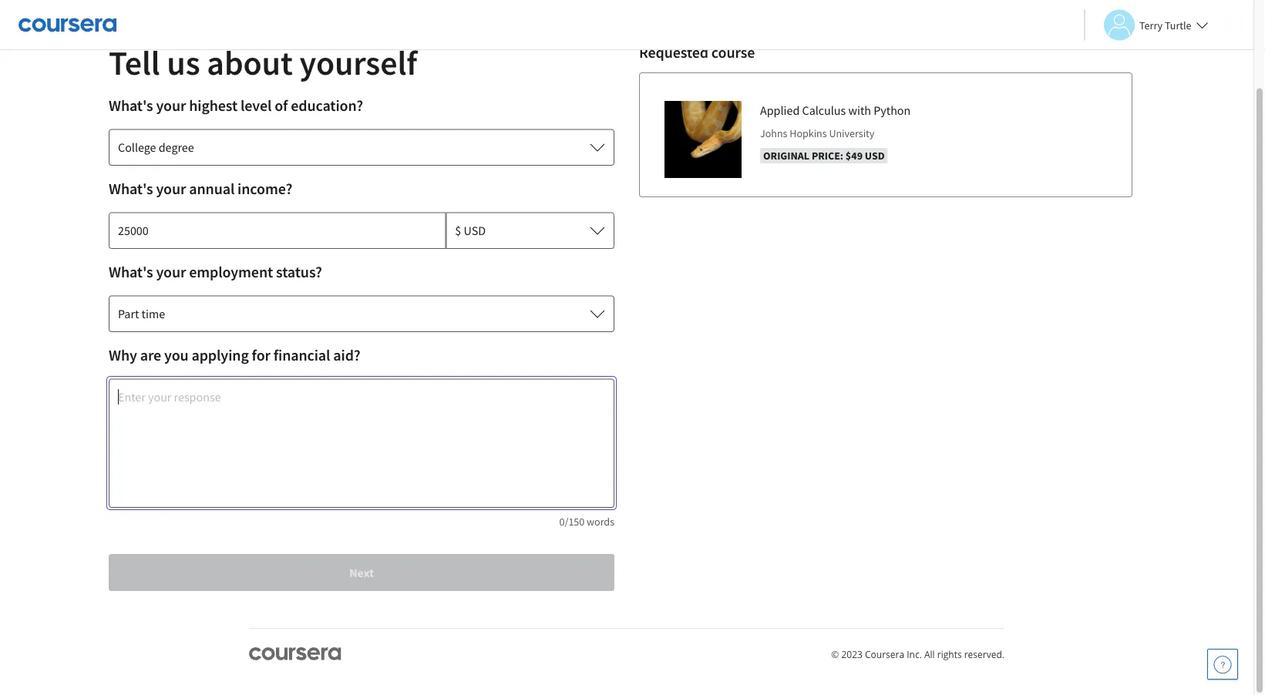 Task type: describe. For each thing, give the bounding box(es) containing it.
your for annual
[[156, 179, 186, 199]]

inc.
[[907, 648, 922, 661]]

course
[[712, 43, 755, 62]]

why
[[109, 346, 137, 365]]

part time
[[118, 306, 165, 322]]

college
[[118, 140, 156, 155]]

step
[[109, 22, 130, 35]]

words
[[587, 515, 615, 529]]

price:
[[812, 149, 844, 163]]

what's your highest level of education?
[[109, 96, 363, 115]]

©
[[832, 648, 839, 661]]

$
[[455, 223, 461, 238]]

coursera
[[865, 648, 905, 661]]

2023
[[842, 648, 863, 661]]

1 horizontal spatial usd
[[865, 149, 885, 163]]

next
[[349, 565, 374, 581]]

status?
[[276, 263, 322, 282]]

employment
[[189, 263, 273, 282]]

requested course
[[639, 43, 755, 62]]

0/150
[[560, 515, 585, 529]]

johns hopkins university
[[760, 126, 875, 140]]

your for highest
[[156, 96, 186, 115]]

rights
[[938, 648, 962, 661]]

python
[[874, 103, 911, 118]]

step 1 of 2 tell us about yourself
[[109, 22, 417, 84]]

income?
[[238, 179, 292, 199]]

$49
[[846, 149, 863, 163]]

education?
[[291, 96, 363, 115]]

your for employment
[[156, 263, 186, 282]]

1
[[132, 22, 138, 35]]

original price: $49 usd
[[763, 149, 885, 163]]

© 2023 coursera inc. all rights reserved.
[[832, 648, 1005, 661]]

calculus
[[802, 103, 846, 118]]

what's your annual income?
[[109, 179, 292, 199]]

terry turtle
[[1140, 18, 1192, 32]]

why are you applying for financial aid?
[[109, 346, 361, 365]]

annual
[[189, 179, 235, 199]]

applied calculus with python image
[[665, 101, 742, 178]]

1 vertical spatial of
[[275, 96, 288, 115]]

tell
[[109, 41, 160, 84]]

terry turtle button
[[1084, 10, 1209, 40]]



Task type: locate. For each thing, give the bounding box(es) containing it.
1 vertical spatial your
[[156, 179, 186, 199]]

1 horizontal spatial of
[[275, 96, 288, 115]]

what's your employment status?
[[109, 263, 322, 282]]

coursera image
[[19, 13, 116, 37], [249, 648, 341, 661]]

2
[[151, 22, 157, 35]]

2 what's from the top
[[109, 179, 153, 199]]

turtle
[[1165, 18, 1192, 32]]

1 vertical spatial usd
[[464, 223, 486, 238]]

highest
[[189, 96, 238, 115]]

1 horizontal spatial coursera image
[[249, 648, 341, 661]]

2 vertical spatial what's
[[109, 263, 153, 282]]

university
[[829, 126, 875, 140]]

your up time
[[156, 263, 186, 282]]

your left annual
[[156, 179, 186, 199]]

$ usd
[[455, 223, 486, 238]]

2 your from the top
[[156, 179, 186, 199]]

usd inside $ usd popup button
[[464, 223, 486, 238]]

3 your from the top
[[156, 263, 186, 282]]

Why are you applying for financial aid? text field
[[109, 379, 615, 508]]

of right level
[[275, 96, 288, 115]]

of right the 1
[[140, 22, 149, 35]]

applied
[[760, 103, 800, 118]]

time
[[142, 306, 165, 322]]

0 vertical spatial usd
[[865, 149, 885, 163]]

usd
[[865, 149, 885, 163], [464, 223, 486, 238]]

are
[[140, 346, 161, 365]]

help center image
[[1214, 656, 1232, 674]]

part
[[118, 306, 139, 322]]

1 what's from the top
[[109, 96, 153, 115]]

degree
[[159, 140, 194, 155]]

usd right $49
[[865, 149, 885, 163]]

level
[[241, 96, 272, 115]]

your
[[156, 96, 186, 115], [156, 179, 186, 199], [156, 263, 186, 282]]

What's your annual income? number field
[[109, 212, 446, 249]]

3 what's from the top
[[109, 263, 153, 282]]

0/150 words
[[560, 515, 615, 529]]

original
[[763, 149, 810, 163]]

0 horizontal spatial usd
[[464, 223, 486, 238]]

what's for what's your employment status?
[[109, 263, 153, 282]]

what's down college
[[109, 179, 153, 199]]

0 horizontal spatial of
[[140, 22, 149, 35]]

college degree button
[[109, 129, 615, 166]]

what's for what's your annual income?
[[109, 179, 153, 199]]

financial
[[274, 346, 330, 365]]

terry
[[1140, 18, 1163, 32]]

us
[[167, 41, 200, 84]]

0 vertical spatial coursera image
[[19, 13, 116, 37]]

what's for what's your highest level of education?
[[109, 96, 153, 115]]

your up the degree
[[156, 96, 186, 115]]

1 vertical spatial what's
[[109, 179, 153, 199]]

you
[[164, 346, 189, 365]]

usd right $
[[464, 223, 486, 238]]

next button
[[109, 554, 615, 591]]

with
[[849, 103, 871, 118]]

0 horizontal spatial coursera image
[[19, 13, 116, 37]]

johns
[[760, 126, 788, 140]]

0 vertical spatial of
[[140, 22, 149, 35]]

of
[[140, 22, 149, 35], [275, 96, 288, 115]]

college degree
[[118, 140, 194, 155]]

aid?
[[333, 346, 361, 365]]

part time button
[[109, 295, 615, 332]]

yourself
[[300, 41, 417, 84]]

requested
[[639, 43, 709, 62]]

of inside "step 1 of 2 tell us about yourself"
[[140, 22, 149, 35]]

what's up college
[[109, 96, 153, 115]]

2 vertical spatial your
[[156, 263, 186, 282]]

$ usd button
[[446, 212, 615, 249]]

reserved.
[[965, 648, 1005, 661]]

0 vertical spatial what's
[[109, 96, 153, 115]]

applying
[[192, 346, 249, 365]]

hopkins
[[790, 126, 827, 140]]

applied calculus with python
[[760, 103, 911, 118]]

about
[[207, 41, 293, 84]]

all
[[925, 648, 935, 661]]

what's
[[109, 96, 153, 115], [109, 179, 153, 199], [109, 263, 153, 282]]

for
[[252, 346, 271, 365]]

what's up part
[[109, 263, 153, 282]]

1 vertical spatial coursera image
[[249, 648, 341, 661]]

0 vertical spatial your
[[156, 96, 186, 115]]

1 your from the top
[[156, 96, 186, 115]]



Task type: vqa. For each thing, say whether or not it's contained in the screenshot.
why at the left of the page
yes



